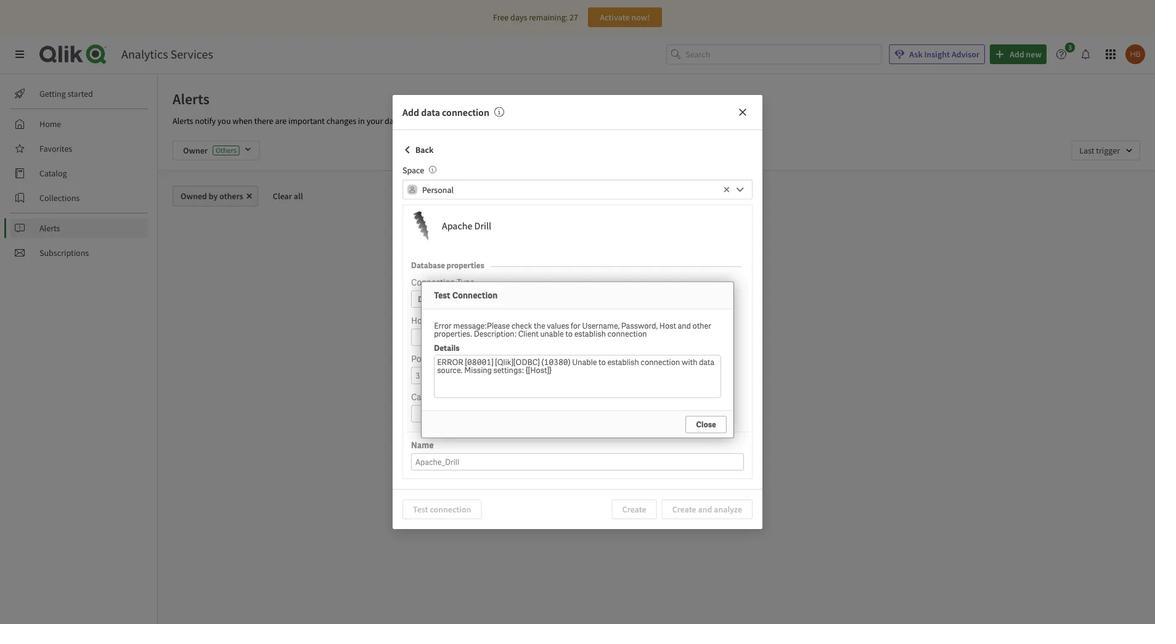 Task type: vqa. For each thing, say whether or not it's contained in the screenshot.
'Am' corresponding to mentioned
no



Task type: describe. For each thing, give the bounding box(es) containing it.
owned by others
[[181, 191, 243, 202]]

catalog link
[[10, 163, 148, 183]]

insight
[[925, 49, 950, 60]]

apache drill image
[[406, 211, 436, 241]]

in
[[358, 115, 365, 126]]

getting started
[[39, 88, 93, 99]]

home
[[39, 118, 61, 130]]

back
[[416, 144, 434, 155]]

last trigger image
[[1072, 141, 1141, 160]]

0 vertical spatial your
[[367, 115, 383, 126]]

others
[[220, 191, 243, 202]]

0 vertical spatial alerts
[[173, 89, 210, 108]]

free days remaining: 27
[[493, 12, 578, 23]]

add data connection
[[403, 106, 490, 118]]

subscriptions link
[[10, 243, 148, 263]]

remaining:
[[529, 12, 568, 23]]

what
[[729, 338, 748, 349]]

navigation pane element
[[0, 79, 157, 268]]

there
[[254, 115, 273, 126]]

0 horizontal spatial you
[[218, 115, 231, 126]]

apache
[[442, 220, 473, 232]]

analytics
[[121, 47, 168, 62]]

1 vertical spatial alerts
[[173, 115, 193, 126]]

no results found try adjusting your search or filters to find what you are looking for.
[[581, 321, 748, 361]]

favorites link
[[10, 139, 148, 158]]

alerts notify you when there are important changes in your data.
[[173, 115, 403, 126]]

add
[[403, 106, 419, 118]]

0 vertical spatial are
[[275, 115, 287, 126]]

subscriptions
[[39, 247, 89, 258]]

space
[[403, 165, 424, 176]]

now!
[[632, 12, 650, 23]]

activate now! link
[[588, 7, 662, 27]]

catalog
[[39, 168, 67, 179]]

your inside no results found try adjusting your search or filters to find what you are looking for.
[[629, 338, 646, 349]]

ask
[[910, 49, 923, 60]]

filters
[[682, 338, 703, 349]]

analytics services element
[[121, 47, 213, 62]]

to
[[704, 338, 712, 349]]



Task type: locate. For each thing, give the bounding box(es) containing it.
getting started link
[[10, 84, 148, 104]]

owned by others button
[[173, 186, 258, 207]]

found
[[674, 321, 699, 334]]

choose the space to which you would like to add this connection. a space allows you to share and control access to items. tooltip
[[424, 165, 437, 176]]

search
[[647, 338, 671, 349]]

27
[[570, 12, 578, 23]]

adjusting
[[594, 338, 628, 349]]

are right there
[[275, 115, 287, 126]]

are inside no results found try adjusting your search or filters to find what you are looking for.
[[645, 350, 656, 361]]

your
[[367, 115, 383, 126], [629, 338, 646, 349]]

activate now!
[[600, 12, 650, 23]]

clear
[[273, 191, 292, 202]]

alerts link
[[10, 218, 148, 238]]

collections
[[39, 192, 80, 204]]

results
[[643, 321, 672, 334]]

services
[[171, 47, 213, 62]]

ask insight advisor
[[910, 49, 980, 60]]

1 vertical spatial are
[[645, 350, 656, 361]]

your down no
[[629, 338, 646, 349]]

0 horizontal spatial are
[[275, 115, 287, 126]]

important
[[288, 115, 325, 126]]

owned
[[181, 191, 207, 202]]

for.
[[687, 350, 699, 361]]

you
[[218, 115, 231, 126], [630, 350, 643, 361]]

started
[[68, 88, 93, 99]]

find
[[714, 338, 728, 349]]

0 vertical spatial you
[[218, 115, 231, 126]]

drill
[[475, 220, 492, 232]]

collections link
[[10, 188, 148, 208]]

data
[[421, 106, 440, 118]]

notify
[[195, 115, 216, 126]]

alerts
[[173, 89, 210, 108], [173, 115, 193, 126], [39, 223, 60, 234]]

looking
[[658, 350, 685, 361]]

getting
[[39, 88, 66, 99]]

clear all button
[[263, 186, 313, 207]]

add data connection dialog
[[393, 95, 763, 529]]

choose the space to which you would like to add this connection. a space allows you to share and control access to items. image
[[429, 166, 437, 173]]

1 horizontal spatial are
[[645, 350, 656, 361]]

days
[[511, 12, 527, 23]]

you down no
[[630, 350, 643, 361]]

1 horizontal spatial your
[[629, 338, 646, 349]]

searchbar element
[[666, 44, 882, 64]]

all
[[294, 191, 303, 202]]

close sidebar menu image
[[15, 49, 25, 59]]

2 vertical spatial alerts
[[39, 223, 60, 234]]

Search text field
[[686, 44, 882, 64]]

alerts left the notify
[[173, 115, 193, 126]]

changes
[[327, 115, 356, 126]]

Space text field
[[422, 179, 721, 200]]

alerts up the notify
[[173, 89, 210, 108]]

connection
[[442, 106, 490, 118]]

favorites
[[39, 143, 72, 154]]

your right in
[[367, 115, 383, 126]]

are down search
[[645, 350, 656, 361]]

1 vertical spatial your
[[629, 338, 646, 349]]

by
[[209, 191, 218, 202]]

1 vertical spatial you
[[630, 350, 643, 361]]

try
[[581, 338, 592, 349]]

alerts inside navigation pane element
[[39, 223, 60, 234]]

free
[[493, 12, 509, 23]]

1 horizontal spatial you
[[630, 350, 643, 361]]

back button
[[403, 140, 434, 160]]

are
[[275, 115, 287, 126], [645, 350, 656, 361]]

clear all
[[273, 191, 303, 202]]

filters region
[[158, 131, 1156, 170]]

activate
[[600, 12, 630, 23]]

when
[[233, 115, 253, 126]]

home link
[[10, 114, 148, 134]]

apache drill
[[442, 220, 492, 232]]

or
[[673, 338, 680, 349]]

0 horizontal spatial your
[[367, 115, 383, 126]]

data.
[[385, 115, 403, 126]]

you left when
[[218, 115, 231, 126]]

you inside no results found try adjusting your search or filters to find what you are looking for.
[[630, 350, 643, 361]]

analytics services
[[121, 47, 213, 62]]

no
[[629, 321, 641, 334]]

alerts up subscriptions
[[39, 223, 60, 234]]

ask insight advisor button
[[889, 44, 986, 64]]

advisor
[[952, 49, 980, 60]]



